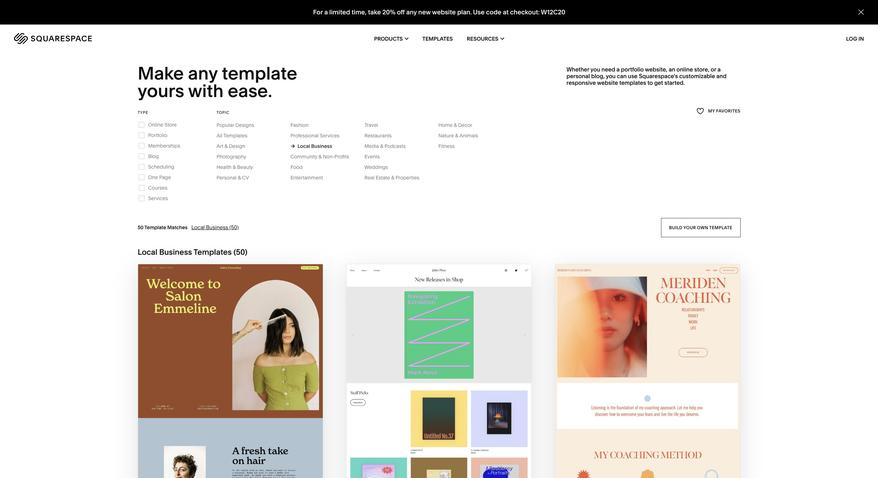 Task type: locate. For each thing, give the bounding box(es) containing it.
travel
[[365, 122, 378, 128]]

portfolio
[[148, 132, 167, 138]]

with up topic
[[188, 80, 224, 102]]

0 vertical spatial meriden
[[650, 374, 682, 382]]

emmeline down the start with emmeline
[[228, 388, 265, 396]]

real
[[365, 175, 375, 181]]

meriden up the preview meriden
[[650, 374, 682, 382]]

make
[[138, 62, 184, 84]]

online
[[148, 122, 163, 128]]

local right matches
[[192, 224, 205, 231]]

my
[[709, 108, 716, 114]]

3 preview from the left
[[400, 388, 430, 396]]

meriden down start with meriden in the right of the page
[[648, 388, 680, 396]]

one
[[148, 174, 158, 181]]

templates
[[423, 35, 453, 42], [224, 133, 248, 139], [194, 248, 232, 257]]

local up community
[[298, 143, 310, 149]]

squarespace logo image
[[14, 33, 92, 44]]

1 vertical spatial website
[[598, 79, 619, 86]]

start with jotterpress
[[391, 374, 481, 382]]

online
[[677, 66, 694, 73]]

a right 'or'
[[718, 66, 721, 73]]

health & beauty link
[[217, 164, 260, 170]]

2 horizontal spatial preview
[[616, 388, 647, 396]]

2 horizontal spatial business
[[311, 143, 332, 149]]

blog
[[148, 153, 159, 160]]

0 horizontal spatial business
[[159, 248, 192, 257]]

1 horizontal spatial website
[[598, 79, 619, 86]]

store
[[165, 122, 177, 128]]

templates left ( at left bottom
[[194, 248, 232, 257]]

animals
[[460, 133, 478, 139]]

1 horizontal spatial you
[[606, 73, 616, 80]]

art & design link
[[217, 143, 252, 149]]

photography
[[217, 154, 246, 160]]

preview down start with meriden in the right of the page
[[616, 388, 647, 396]]

emmeline up "preview emmeline"
[[230, 374, 266, 382]]

1 vertical spatial template
[[710, 225, 733, 230]]

0 horizontal spatial any
[[188, 62, 218, 84]]

log             in link
[[847, 35, 865, 42]]

1 horizontal spatial business
[[206, 224, 228, 231]]

you
[[591, 66, 601, 73], [606, 73, 616, 80]]

restaurants
[[365, 133, 392, 139]]

store,
[[695, 66, 710, 73]]

squarespace logo link
[[14, 33, 184, 44]]

use
[[473, 8, 485, 16]]

with
[[188, 80, 224, 102], [210, 374, 228, 382], [630, 374, 648, 382], [414, 374, 431, 382]]

2 preview from the left
[[616, 388, 647, 396]]

all templates
[[217, 133, 248, 139]]

0 horizontal spatial local
[[138, 248, 158, 257]]

& right the health at the left
[[233, 164, 236, 170]]

with up preview jotterpress
[[414, 374, 431, 382]]

0 vertical spatial local
[[298, 143, 310, 149]]

0 vertical spatial 50
[[138, 224, 144, 231]]

professional services link
[[291, 133, 347, 139]]

1 vertical spatial templates
[[224, 133, 248, 139]]

& for non-
[[319, 154, 322, 160]]

and
[[717, 73, 727, 80]]

food
[[291, 164, 303, 170]]

a
[[324, 8, 328, 16], [617, 66, 620, 73], [718, 66, 721, 73]]

meriden inside "preview meriden" link
[[648, 388, 680, 396]]

0 vertical spatial business
[[311, 143, 332, 149]]

& right nature
[[456, 133, 459, 139]]

business left (50)
[[206, 224, 228, 231]]

2 vertical spatial business
[[159, 248, 192, 257]]

0 horizontal spatial start
[[187, 374, 209, 382]]

jotterpress up preview jotterpress
[[433, 374, 481, 382]]

0 vertical spatial any
[[406, 8, 417, 16]]

jotterpress inside button
[[433, 374, 481, 382]]

50 left template
[[138, 224, 144, 231]]

blog,
[[592, 73, 605, 80]]

take
[[368, 8, 381, 16]]

checkout:
[[510, 8, 540, 16]]

0 horizontal spatial website
[[432, 8, 456, 16]]

preview inside "link"
[[196, 388, 227, 396]]

media
[[365, 143, 379, 149]]

need
[[602, 66, 616, 73]]

any
[[406, 8, 417, 16], [188, 62, 218, 84]]

1 vertical spatial services
[[148, 195, 168, 202]]

or
[[711, 66, 717, 73]]

travel link
[[365, 122, 385, 128]]

with for start with emmeline
[[210, 374, 228, 382]]

1 vertical spatial local
[[192, 224, 205, 231]]

popular designs
[[217, 122, 254, 128]]

template inside build your own template 'button'
[[710, 225, 733, 230]]

a right need
[[617, 66, 620, 73]]

2 vertical spatial local
[[138, 248, 158, 257]]

1 horizontal spatial services
[[320, 133, 340, 139]]

start with meriden
[[607, 374, 682, 382]]

& for beauty
[[233, 164, 236, 170]]

code
[[486, 8, 502, 16]]

start for preview jotterpress
[[391, 374, 412, 382]]

0 horizontal spatial preview
[[196, 388, 227, 396]]

2 horizontal spatial local
[[298, 143, 310, 149]]

time,
[[352, 8, 367, 16]]

2 horizontal spatial start
[[607, 374, 629, 382]]

resources
[[467, 35, 499, 42]]

emmeline
[[230, 374, 266, 382], [228, 388, 265, 396]]

start with emmeline
[[187, 374, 266, 382]]

preview meriden
[[616, 388, 680, 396]]

fashion
[[291, 122, 309, 128]]

1 horizontal spatial start
[[391, 374, 412, 382]]

to
[[648, 79, 653, 86]]

& for cv
[[238, 175, 241, 181]]

events
[[365, 154, 380, 160]]

local business (50)
[[192, 224, 239, 231]]

with up the preview meriden
[[630, 374, 648, 382]]

for a limited time, take 20% off any new website plan. use code at checkout: w12c20
[[313, 8, 566, 16]]

jotterpress down start with jotterpress
[[432, 388, 479, 396]]

food link
[[291, 164, 310, 170]]

50 template matches
[[138, 224, 188, 231]]

&
[[454, 122, 457, 128], [456, 133, 459, 139], [225, 143, 228, 149], [380, 143, 384, 149], [319, 154, 322, 160], [233, 164, 236, 170], [238, 175, 241, 181], [391, 175, 395, 181]]

1 preview from the left
[[196, 388, 227, 396]]

with inside "make any template yours with ease."
[[188, 80, 224, 102]]

you left need
[[591, 66, 601, 73]]

preview for preview meriden
[[616, 388, 647, 396]]

preview down the start with emmeline
[[196, 388, 227, 396]]

local for local business
[[298, 143, 310, 149]]

popular
[[217, 122, 234, 128]]

templates down popular designs
[[224, 133, 248, 139]]

business for local business
[[311, 143, 332, 149]]

0 horizontal spatial you
[[591, 66, 601, 73]]

business down matches
[[159, 248, 192, 257]]

1 vertical spatial emmeline
[[228, 388, 265, 396]]

preview
[[196, 388, 227, 396], [616, 388, 647, 396], [400, 388, 430, 396]]

1 horizontal spatial preview
[[400, 388, 430, 396]]

an
[[669, 66, 676, 73]]

decor
[[458, 122, 473, 128]]

events link
[[365, 154, 387, 160]]

website inside whether you need a portfolio website, an online store, or a personal blog, you can use squarespace's customizable and responsive website templates to get started.
[[598, 79, 619, 86]]

business up community & non-profits link
[[311, 143, 332, 149]]

1 vertical spatial any
[[188, 62, 218, 84]]

make any template yours with ease.
[[138, 62, 301, 102]]

services down courses
[[148, 195, 168, 202]]

scheduling
[[148, 164, 174, 170]]

entertainment
[[291, 175, 323, 181]]

1 vertical spatial business
[[206, 224, 228, 231]]

0 vertical spatial emmeline
[[230, 374, 266, 382]]

podcasts
[[385, 143, 406, 149]]

with up "preview emmeline"
[[210, 374, 228, 382]]

1 vertical spatial jotterpress
[[432, 388, 479, 396]]

0 vertical spatial website
[[432, 8, 456, 16]]

2 start from the left
[[607, 374, 629, 382]]

nature
[[439, 133, 454, 139]]

local down template
[[138, 248, 158, 257]]

1 horizontal spatial local
[[192, 224, 205, 231]]

& left non-
[[319, 154, 322, 160]]

0 vertical spatial services
[[320, 133, 340, 139]]

0 vertical spatial template
[[222, 62, 298, 84]]

restaurants link
[[365, 133, 399, 139]]

type
[[138, 110, 148, 115]]

& for podcasts
[[380, 143, 384, 149]]

cv
[[242, 175, 249, 181]]

50 down (50)
[[236, 248, 245, 257]]

1 horizontal spatial any
[[406, 8, 417, 16]]

a right for at top left
[[324, 8, 328, 16]]

3 start from the left
[[391, 374, 412, 382]]

1 horizontal spatial 50
[[236, 248, 245, 257]]

started.
[[665, 79, 685, 86]]

squarespace's
[[639, 73, 679, 80]]

meriden
[[650, 374, 682, 382], [648, 388, 680, 396]]

0 vertical spatial jotterpress
[[433, 374, 481, 382]]

all
[[217, 133, 223, 139]]

& right home
[[454, 122, 457, 128]]

1 vertical spatial meriden
[[648, 388, 680, 396]]

& left cv
[[238, 175, 241, 181]]

make any template yours with ease. main content
[[0, 0, 879, 479]]

preview down start with jotterpress
[[400, 388, 430, 396]]

0 horizontal spatial template
[[222, 62, 298, 84]]

0 horizontal spatial 50
[[138, 224, 144, 231]]

& right media
[[380, 143, 384, 149]]

designs
[[236, 122, 254, 128]]

templates
[[620, 79, 647, 86]]

start with emmeline button
[[187, 368, 274, 388]]

jotterpress
[[433, 374, 481, 382], [432, 388, 479, 396]]

1 start from the left
[[187, 374, 209, 382]]

template inside "make any template yours with ease."
[[222, 62, 298, 84]]

& right 'art'
[[225, 143, 228, 149]]

website right new
[[432, 8, 456, 16]]

emmeline inside start with emmeline button
[[230, 374, 266, 382]]

you left 'can'
[[606, 73, 616, 80]]

website down need
[[598, 79, 619, 86]]

services up 'local business'
[[320, 133, 340, 139]]

1 horizontal spatial template
[[710, 225, 733, 230]]

local for local business (50)
[[192, 224, 205, 231]]

whether
[[567, 66, 590, 73]]

for
[[313, 8, 323, 16]]

templates down for a limited time, take 20% off any new website plan. use code at checkout: w12c20
[[423, 35, 453, 42]]



Task type: describe. For each thing, give the bounding box(es) containing it.
nature & animals
[[439, 133, 478, 139]]

start with jotterpress button
[[391, 368, 488, 388]]

fitness
[[439, 143, 455, 149]]

(50)
[[230, 224, 239, 231]]

template
[[145, 224, 166, 231]]

local business (50) link
[[192, 224, 239, 231]]

non-
[[323, 154, 335, 160]]

start for preview meriden
[[607, 374, 629, 382]]

page
[[159, 174, 171, 181]]

customizable
[[680, 73, 716, 80]]

0 vertical spatial templates
[[423, 35, 453, 42]]

entertainment link
[[291, 175, 330, 181]]

art & design
[[217, 143, 245, 149]]

matches
[[167, 224, 188, 231]]

beauty
[[237, 164, 253, 170]]

log             in
[[847, 35, 865, 42]]

whether you need a portfolio website, an online store, or a personal blog, you can use squarespace's customizable and responsive website templates to get started.
[[567, 66, 727, 86]]

preview emmeline link
[[196, 382, 265, 401]]

responsive
[[567, 79, 596, 86]]

products
[[374, 35, 403, 42]]

meriden image
[[556, 264, 741, 479]]

home
[[439, 122, 453, 128]]

yours
[[138, 80, 184, 102]]

personal
[[567, 73, 590, 80]]

personal
[[217, 175, 237, 181]]

your
[[684, 225, 696, 230]]

20%
[[383, 8, 396, 16]]

community
[[291, 154, 318, 160]]

community & non-profits link
[[291, 154, 356, 160]]

business for local business (50)
[[206, 224, 228, 231]]

any inside "make any template yours with ease."
[[188, 62, 218, 84]]

plan.
[[457, 8, 472, 16]]

one page
[[148, 174, 171, 181]]

build
[[670, 225, 683, 230]]

media & podcasts
[[365, 143, 406, 149]]

preview for preview emmeline
[[196, 388, 227, 396]]

preview meriden link
[[616, 382, 680, 401]]

professional services
[[291, 133, 340, 139]]

preview emmeline
[[196, 388, 265, 396]]

emmeline image
[[138, 264, 323, 479]]

local for local business templates ( 50 )
[[138, 248, 158, 257]]

0 horizontal spatial a
[[324, 8, 328, 16]]

jotterpress image
[[347, 264, 532, 479]]

my favorites
[[709, 108, 741, 114]]

limited
[[329, 8, 350, 16]]

& for decor
[[454, 122, 457, 128]]

1 horizontal spatial a
[[617, 66, 620, 73]]

start for preview emmeline
[[187, 374, 209, 382]]

design
[[229, 143, 245, 149]]

w12c20
[[541, 8, 566, 16]]

nature & animals link
[[439, 133, 485, 139]]

get
[[655, 79, 664, 86]]

local business templates ( 50 )
[[138, 248, 248, 257]]

& right estate
[[391, 175, 395, 181]]

new
[[418, 8, 431, 16]]

can
[[617, 73, 627, 80]]

preview for preview jotterpress
[[400, 388, 430, 396]]

emmeline inside preview emmeline "link"
[[228, 388, 265, 396]]

2 horizontal spatial a
[[718, 66, 721, 73]]

business for local business templates ( 50 )
[[159, 248, 192, 257]]

own
[[698, 225, 709, 230]]

real estate & properties link
[[365, 175, 427, 181]]

use
[[629, 73, 638, 80]]

health
[[217, 164, 232, 170]]

products button
[[374, 25, 409, 53]]

local business
[[298, 143, 332, 149]]

professional
[[291, 133, 319, 139]]

media & podcasts link
[[365, 143, 413, 149]]

1 vertical spatial 50
[[236, 248, 245, 257]]

ease.
[[228, 80, 272, 102]]

my favorites link
[[697, 107, 741, 116]]

with for start with meriden
[[630, 374, 648, 382]]

fashion link
[[291, 122, 316, 128]]

2 vertical spatial templates
[[194, 248, 232, 257]]

community & non-profits
[[291, 154, 349, 160]]

home & decor link
[[439, 122, 480, 128]]

website,
[[646, 66, 668, 73]]

profits
[[335, 154, 349, 160]]

health & beauty
[[217, 164, 253, 170]]

fitness link
[[439, 143, 462, 149]]

estate
[[376, 175, 390, 181]]

meriden inside start with meriden button
[[650, 374, 682, 382]]

& for design
[[225, 143, 228, 149]]

memberships
[[148, 143, 180, 149]]

with for start with jotterpress
[[414, 374, 431, 382]]

real estate & properties
[[365, 175, 420, 181]]

0 horizontal spatial services
[[148, 195, 168, 202]]

)
[[245, 248, 248, 257]]

off
[[397, 8, 405, 16]]

build your own template button
[[662, 218, 741, 237]]

favorites
[[717, 108, 741, 114]]

weddings link
[[365, 164, 395, 170]]

preview jotterpress link
[[400, 382, 479, 401]]

& for animals
[[456, 133, 459, 139]]



Task type: vqa. For each thing, say whether or not it's contained in the screenshot.
Matches
yes



